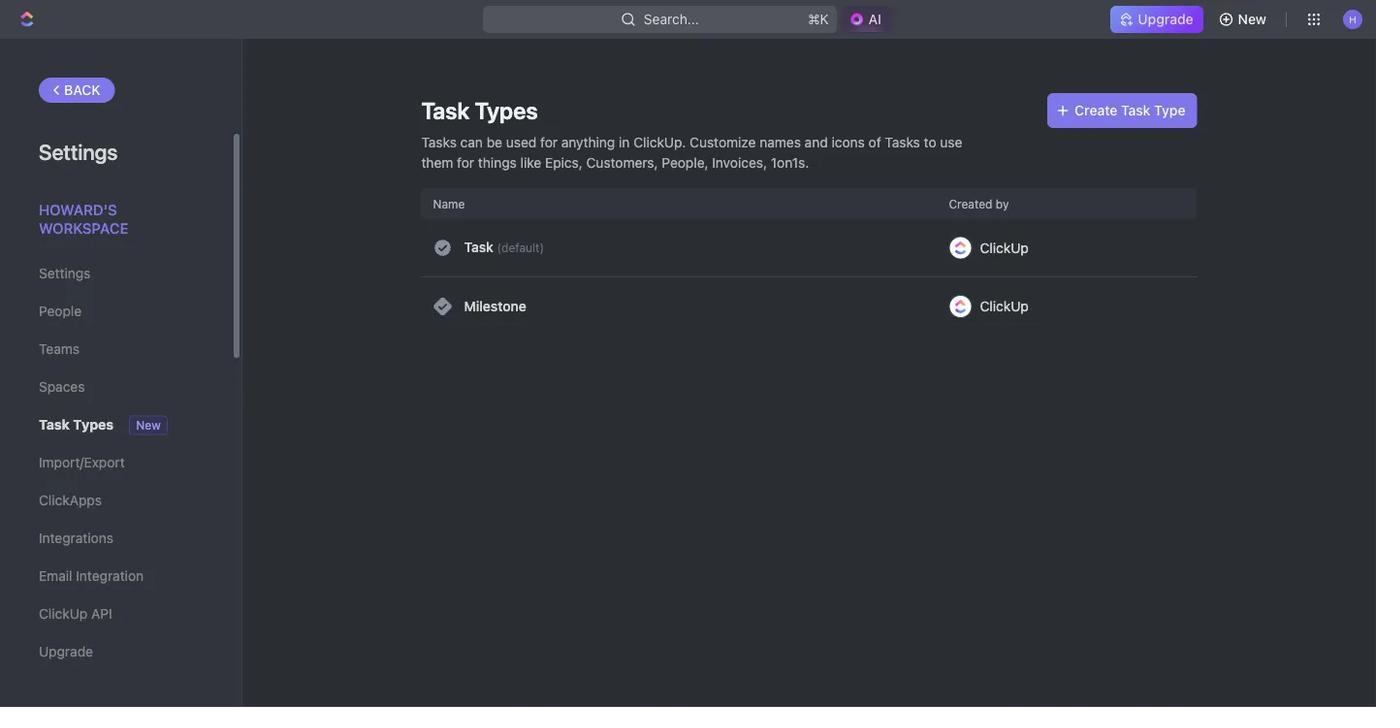 Task type: describe. For each thing, give the bounding box(es) containing it.
integrations
[[39, 530, 114, 546]]

clickup inside settings element
[[39, 606, 88, 622]]

settings element
[[0, 39, 243, 707]]

email
[[39, 568, 72, 584]]

clickup.
[[634, 134, 686, 150]]

be
[[487, 134, 503, 150]]

people link
[[39, 295, 193, 328]]

use
[[941, 134, 963, 150]]

people
[[39, 303, 82, 319]]

tasks can be used for anything in clickup. customize names and icons of tasks to use them for things like epics, customers, people, invoices, 1on1s.
[[422, 134, 963, 170]]

howard's
[[39, 201, 117, 218]]

clickapps
[[39, 492, 102, 508]]

task inside settings element
[[39, 417, 70, 433]]

teams
[[39, 341, 80, 357]]

email integration link
[[39, 560, 193, 593]]

0 vertical spatial upgrade link
[[1111, 6, 1204, 33]]

⌘k
[[808, 11, 829, 27]]

2 tasks from the left
[[885, 134, 921, 150]]

spaces
[[39, 379, 85, 395]]

1 vertical spatial upgrade link
[[39, 636, 193, 669]]

milestone
[[464, 298, 527, 314]]

1 horizontal spatial for
[[541, 134, 558, 150]]

spaces link
[[39, 371, 193, 404]]

h
[[1350, 13, 1357, 25]]

created by
[[949, 197, 1010, 211]]

task (default)
[[464, 239, 544, 255]]

them
[[422, 154, 454, 170]]

new button
[[1212, 4, 1279, 35]]

like
[[521, 154, 542, 170]]

clickup api link
[[39, 598, 193, 631]]

settings link
[[39, 257, 193, 290]]

howard's workspace
[[39, 201, 128, 237]]

icons
[[832, 134, 865, 150]]

in
[[619, 134, 630, 150]]

create task type
[[1075, 102, 1186, 118]]

0 vertical spatial upgrade
[[1139, 11, 1194, 27]]

1 settings from the top
[[39, 139, 118, 164]]

1 vertical spatial for
[[457, 154, 475, 170]]

task inside button
[[1122, 102, 1151, 118]]

type
[[1155, 102, 1186, 118]]

back
[[64, 82, 101, 98]]

ai
[[869, 11, 882, 27]]

integrations link
[[39, 522, 193, 555]]

invoices,
[[713, 154, 768, 170]]

things
[[478, 154, 517, 170]]

clickup for task
[[981, 240, 1029, 256]]

task types inside settings element
[[39, 417, 114, 433]]

task left (default)
[[464, 239, 494, 255]]



Task type: vqa. For each thing, say whether or not it's contained in the screenshot.
the topmost the ClickUp
yes



Task type: locate. For each thing, give the bounding box(es) containing it.
workspace
[[39, 220, 128, 237]]

created
[[949, 197, 993, 211]]

to
[[924, 134, 937, 150]]

upgrade link down 'clickup api' link
[[39, 636, 193, 669]]

1 horizontal spatial upgrade link
[[1111, 6, 1204, 33]]

task
[[422, 97, 470, 124], [1122, 102, 1151, 118], [464, 239, 494, 255], [39, 417, 70, 433]]

1 vertical spatial settings
[[39, 265, 91, 281]]

0 vertical spatial new
[[1239, 11, 1267, 27]]

can
[[461, 134, 483, 150]]

upgrade link left "new" button
[[1111, 6, 1204, 33]]

tasks up them
[[422, 134, 457, 150]]

0 horizontal spatial new
[[136, 419, 161, 432]]

for up epics,
[[541, 134, 558, 150]]

types up import/export
[[73, 417, 114, 433]]

name
[[433, 197, 465, 211]]

upgrade inside settings element
[[39, 644, 93, 660]]

0 horizontal spatial upgrade link
[[39, 636, 193, 669]]

0 vertical spatial clickup
[[981, 240, 1029, 256]]

search...
[[644, 11, 699, 27]]

upgrade link
[[1111, 6, 1204, 33], [39, 636, 193, 669]]

used
[[506, 134, 537, 150]]

task left the type
[[1122, 102, 1151, 118]]

clickup api
[[39, 606, 112, 622]]

1 vertical spatial task types
[[39, 417, 114, 433]]

1 horizontal spatial upgrade
[[1139, 11, 1194, 27]]

tasks left to
[[885, 134, 921, 150]]

clickup
[[981, 240, 1029, 256], [981, 298, 1029, 314], [39, 606, 88, 622]]

0 horizontal spatial tasks
[[422, 134, 457, 150]]

upgrade left "new" button
[[1139, 11, 1194, 27]]

task up can
[[422, 97, 470, 124]]

task types up can
[[422, 97, 538, 124]]

new inside settings element
[[136, 419, 161, 432]]

0 vertical spatial types
[[475, 97, 538, 124]]

customize
[[690, 134, 756, 150]]

1 vertical spatial clickup
[[981, 298, 1029, 314]]

anything
[[562, 134, 615, 150]]

upgrade down clickup api on the bottom left of page
[[39, 644, 93, 660]]

1 vertical spatial upgrade
[[39, 644, 93, 660]]

api
[[91, 606, 112, 622]]

by
[[996, 197, 1010, 211]]

2 settings from the top
[[39, 265, 91, 281]]

import/export
[[39, 455, 125, 471]]

2 vertical spatial clickup
[[39, 606, 88, 622]]

upgrade
[[1139, 11, 1194, 27], [39, 644, 93, 660]]

0 vertical spatial for
[[541, 134, 558, 150]]

names
[[760, 134, 801, 150]]

new inside button
[[1239, 11, 1267, 27]]

1 tasks from the left
[[422, 134, 457, 150]]

tasks
[[422, 134, 457, 150], [885, 134, 921, 150]]

(default)
[[497, 241, 544, 255]]

create task type button
[[1048, 93, 1198, 128]]

h button
[[1338, 4, 1369, 35]]

types inside settings element
[[73, 417, 114, 433]]

1 horizontal spatial tasks
[[885, 134, 921, 150]]

0 horizontal spatial for
[[457, 154, 475, 170]]

ai button
[[842, 6, 894, 33]]

import/export link
[[39, 446, 193, 479]]

people,
[[662, 154, 709, 170]]

create
[[1075, 102, 1118, 118]]

types up the be
[[475, 97, 538, 124]]

customers,
[[587, 154, 658, 170]]

task down spaces at the left bottom
[[39, 417, 70, 433]]

for
[[541, 134, 558, 150], [457, 154, 475, 170]]

0 vertical spatial task types
[[422, 97, 538, 124]]

0 horizontal spatial upgrade
[[39, 644, 93, 660]]

settings up howard's
[[39, 139, 118, 164]]

types
[[475, 97, 538, 124], [73, 417, 114, 433]]

teams link
[[39, 333, 193, 366]]

integration
[[76, 568, 144, 584]]

settings up people
[[39, 265, 91, 281]]

for down can
[[457, 154, 475, 170]]

task types up import/export
[[39, 417, 114, 433]]

1 vertical spatial types
[[73, 417, 114, 433]]

settings
[[39, 139, 118, 164], [39, 265, 91, 281]]

1 horizontal spatial new
[[1239, 11, 1267, 27]]

0 vertical spatial settings
[[39, 139, 118, 164]]

1on1s.
[[771, 154, 810, 170]]

1 horizontal spatial task types
[[422, 97, 538, 124]]

1 vertical spatial new
[[136, 419, 161, 432]]

email integration
[[39, 568, 144, 584]]

new
[[1239, 11, 1267, 27], [136, 419, 161, 432]]

and
[[805, 134, 828, 150]]

clickup for milestone
[[981, 298, 1029, 314]]

of
[[869, 134, 882, 150]]

epics,
[[545, 154, 583, 170]]

0 horizontal spatial task types
[[39, 417, 114, 433]]

back link
[[39, 78, 115, 103]]

task types
[[422, 97, 538, 124], [39, 417, 114, 433]]

clickapps link
[[39, 484, 193, 517]]

1 horizontal spatial types
[[475, 97, 538, 124]]

0 horizontal spatial types
[[73, 417, 114, 433]]



